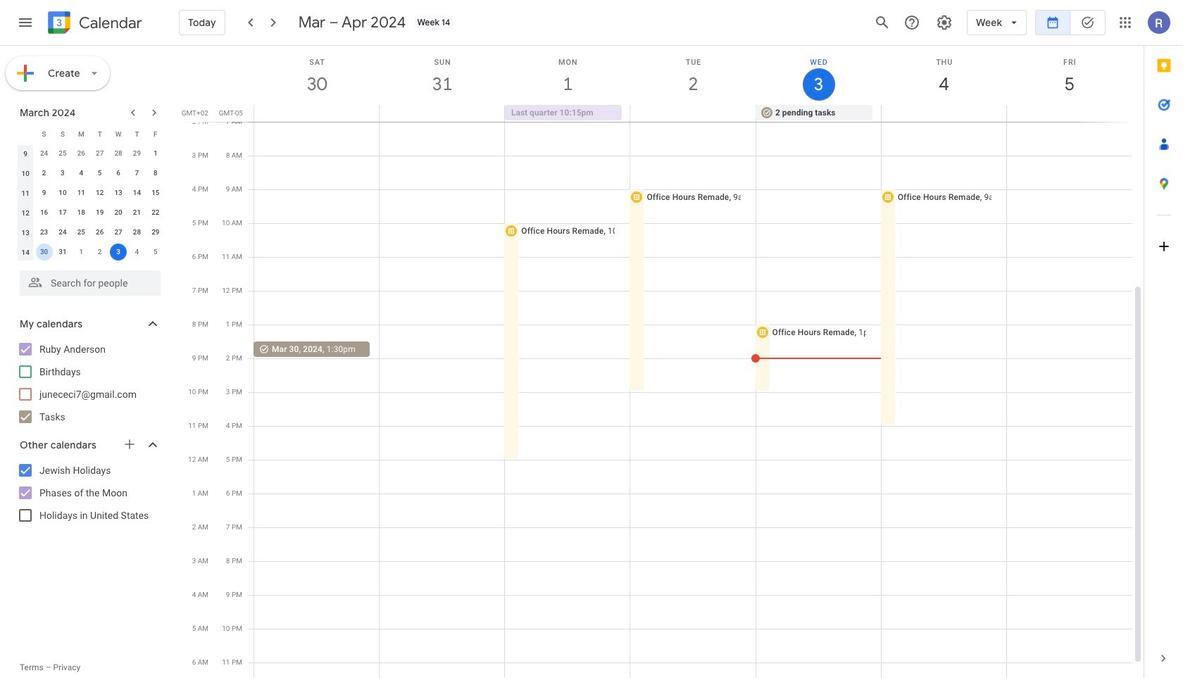 Task type: vqa. For each thing, say whether or not it's contained in the screenshot.
Search For People text field
yes



Task type: locate. For each thing, give the bounding box(es) containing it.
7 element
[[129, 165, 145, 182]]

24 element
[[54, 224, 71, 241]]

april 1 element
[[73, 244, 90, 261]]

22 element
[[147, 204, 164, 221]]

february 25 element
[[54, 145, 71, 162]]

row group inside march 2024 grid
[[16, 144, 165, 262]]

30 element
[[36, 244, 53, 261]]

14 element
[[129, 185, 145, 201]]

row group
[[16, 144, 165, 262]]

tab list
[[1145, 46, 1183, 639]]

heading inside calendar element
[[76, 14, 142, 31]]

february 26 element
[[73, 145, 90, 162]]

february 24 element
[[36, 145, 53, 162]]

10 element
[[54, 185, 71, 201]]

None search field
[[0, 265, 175, 296]]

heading
[[76, 14, 142, 31]]

12 element
[[91, 185, 108, 201]]

my calendars list
[[3, 338, 175, 428]]

settings menu image
[[936, 14, 953, 31]]

4 element
[[73, 165, 90, 182]]

3 element
[[54, 165, 71, 182]]

21 element
[[129, 204, 145, 221]]

add other calendars image
[[123, 437, 137, 452]]

cell
[[254, 105, 380, 122], [380, 105, 505, 122], [630, 105, 756, 122], [881, 105, 1007, 122], [1007, 105, 1132, 122], [35, 242, 53, 262], [109, 242, 128, 262]]

28 element
[[129, 224, 145, 241]]

17 element
[[54, 204, 71, 221]]

column header
[[16, 124, 35, 144]]

grid
[[180, 46, 1144, 678]]

8 element
[[147, 165, 164, 182]]

row
[[248, 105, 1144, 122], [16, 124, 165, 144], [16, 144, 165, 163], [16, 163, 165, 183], [16, 183, 165, 203], [16, 203, 165, 223], [16, 223, 165, 242], [16, 242, 165, 262]]

6 element
[[110, 165, 127, 182]]

april 2 element
[[91, 244, 108, 261]]

15 element
[[147, 185, 164, 201]]

25 element
[[73, 224, 90, 241]]

19 element
[[91, 204, 108, 221]]

Search for people text field
[[28, 270, 152, 296]]



Task type: describe. For each thing, give the bounding box(es) containing it.
february 28 element
[[110, 145, 127, 162]]

column header inside march 2024 grid
[[16, 124, 35, 144]]

april 4 element
[[129, 244, 145, 261]]

18 element
[[73, 204, 90, 221]]

february 29 element
[[129, 145, 145, 162]]

27 element
[[110, 224, 127, 241]]

other calendars list
[[3, 459, 175, 527]]

26 element
[[91, 224, 108, 241]]

1 element
[[147, 145, 164, 162]]

29 element
[[147, 224, 164, 241]]

main drawer image
[[17, 14, 34, 31]]

23 element
[[36, 224, 53, 241]]

march 2024 grid
[[13, 124, 165, 262]]

5 element
[[91, 165, 108, 182]]

calendar element
[[45, 8, 142, 39]]

13 element
[[110, 185, 127, 201]]

11 element
[[73, 185, 90, 201]]

2 element
[[36, 165, 53, 182]]

april 5 element
[[147, 244, 164, 261]]

16 element
[[36, 204, 53, 221]]

april 3, today element
[[110, 244, 127, 261]]

february 27 element
[[91, 145, 108, 162]]

31 element
[[54, 244, 71, 261]]

20 element
[[110, 204, 127, 221]]

9 element
[[36, 185, 53, 201]]



